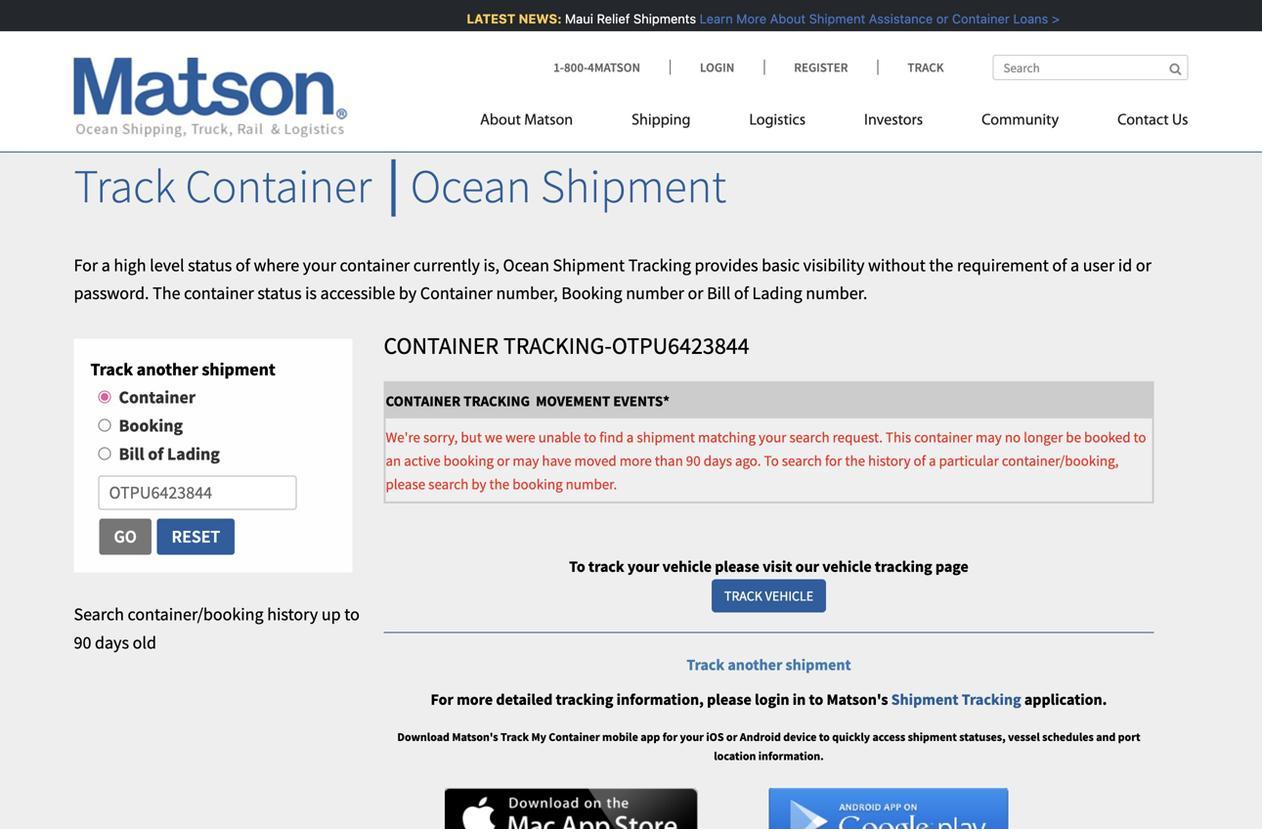 Task type: describe. For each thing, give the bounding box(es) containing it.
by inside we're sorry, but we were unable to find a shipment matching your search request. this container may no longer be booked to an active booking or may have moved more than 90 days ago. to search for the history of a particular container/booking, please search by the booking number.
[[472, 475, 487, 493]]

booked
[[1085, 428, 1131, 446]]

search container/booking history up to 90 days old
[[74, 604, 360, 654]]

page
[[936, 557, 969, 576]]

logistics
[[750, 113, 806, 129]]

statuses,
[[960, 730, 1006, 745]]

old
[[133, 632, 156, 654]]

track inside download matson's track my container mobile app for your ios or android device to quickly access shipment statuses, vessel schedules and port location information.
[[501, 730, 529, 745]]

without
[[869, 254, 926, 276]]

request.
[[833, 428, 883, 446]]

for inside download matson's track my container mobile app for your ios or android device to quickly access shipment statuses, vessel schedules and port location information.
[[663, 730, 678, 745]]

loans
[[1010, 11, 1045, 26]]

container tracking  movement events*
[[386, 392, 670, 410]]

1-800-4matson
[[554, 59, 641, 75]]

track
[[589, 557, 625, 576]]

about inside top menu navigation
[[480, 113, 521, 129]]

track up container radio
[[90, 358, 133, 380]]

we're
[[386, 428, 421, 446]]

track up high
[[74, 157, 176, 215]]

logistics link
[[720, 103, 835, 143]]

Bill of Lading radio
[[98, 447, 111, 460]]

login
[[700, 59, 735, 75]]

0 vertical spatial another
[[137, 358, 198, 380]]

sorry,
[[423, 428, 458, 446]]

about matson
[[480, 113, 573, 129]]

register
[[795, 59, 848, 75]]

download
[[398, 730, 450, 745]]

shipment inside the for a high level status of where your container currently is, ocean shipment tracking provides basic visibility without the requirement of a user id or password. the container status is accessible by container number, booking number or bill of lading number.
[[553, 254, 625, 276]]

have
[[542, 451, 572, 470]]

we
[[485, 428, 503, 446]]

for a high level status of where your container currently is, ocean shipment tracking provides basic visibility without the requirement of a user id or password. the container status is accessible by container number, booking number or bill of lading number.
[[74, 254, 1152, 304]]

1-800-4matson link
[[554, 59, 670, 75]]

device
[[784, 730, 817, 745]]

of right bill of lading option at the left bottom of page
[[148, 443, 164, 465]]

4matson
[[588, 59, 641, 75]]

active
[[404, 451, 441, 470]]

visibility
[[804, 254, 865, 276]]

us
[[1173, 113, 1189, 129]]

800-
[[564, 59, 588, 75]]

shipments
[[630, 11, 692, 26]]

or right "id"
[[1136, 254, 1152, 276]]

detailed
[[496, 690, 553, 710]]

no
[[1005, 428, 1021, 446]]

google play image
[[769, 788, 1009, 829]]

currently
[[413, 254, 480, 276]]

search image
[[1170, 63, 1182, 75]]

number. inside we're sorry, but we were unable to find a shipment matching your search request. this container may no longer be booked to an active booking or may have moved more than 90 days ago. to search for the history of a particular container/booking, please search by the booking number.
[[566, 475, 617, 493]]

and
[[1097, 730, 1116, 745]]

investors
[[865, 113, 924, 129]]

container inside download matson's track my container mobile app for your ios or android device to quickly access shipment statuses, vessel schedules and port location information.
[[549, 730, 600, 745]]

│ocean
[[381, 157, 532, 215]]

more inside we're sorry, but we were unable to find a shipment matching your search request. this container may no longer be booked to an active booking or may have moved more than 90 days ago. to search for the history of a particular container/booking, please search by the booking number.
[[620, 451, 652, 470]]

maui
[[561, 11, 589, 26]]

we're sorry, but we were unable to find a shipment matching your search request. this container may no longer be booked to an active booking or may have moved more than 90 days ago. to search for the history of a particular container/booking, please search by the booking number.
[[386, 428, 1147, 493]]

high
[[114, 254, 146, 276]]

track up information,
[[687, 655, 725, 675]]

of left user
[[1053, 254, 1068, 276]]

0 vertical spatial status
[[188, 254, 232, 276]]

be
[[1066, 428, 1082, 446]]

basic
[[762, 254, 800, 276]]

were
[[506, 428, 536, 446]]

1 horizontal spatial container
[[340, 254, 410, 276]]

visit
[[763, 557, 793, 576]]

to right booked
[[1134, 428, 1147, 446]]

by inside the for a high level status of where your container currently is, ocean shipment tracking provides basic visibility without the requirement of a user id or password. the container status is accessible by container number, booking number or bill of lading number.
[[399, 282, 417, 304]]

1 vertical spatial container
[[184, 282, 254, 304]]

track container │ocean shipment
[[74, 157, 727, 215]]

bill inside the for a high level status of where your container currently is, ocean shipment tracking provides basic visibility without the requirement of a user id or password. the container status is accessible by container number, booking number or bill of lading number.
[[707, 282, 731, 304]]

shipping link
[[603, 103, 720, 143]]

but
[[461, 428, 482, 446]]

1 vertical spatial booking
[[119, 415, 183, 437]]

1 horizontal spatial status
[[258, 282, 302, 304]]

0 vertical spatial tracking
[[875, 557, 933, 576]]

1 vertical spatial track another shipment
[[687, 655, 852, 675]]

your right track in the left bottom of the page
[[628, 557, 660, 576]]

number. inside the for a high level status of where your container currently is, ocean shipment tracking provides basic visibility without the requirement of a user id or password. the container status is accessible by container number, booking number or bill of lading number.
[[806, 282, 868, 304]]

history inside search container/booking history up to 90 days old
[[267, 604, 318, 626]]

or inside download matson's track my container mobile app for your ios or android device to quickly access shipment statuses, vessel schedules and port location information.
[[727, 730, 738, 745]]

shipment up access on the right bottom of the page
[[892, 690, 959, 710]]

login
[[755, 690, 790, 710]]

of left where at the left top of the page
[[236, 254, 250, 276]]

port
[[1119, 730, 1141, 745]]

1 horizontal spatial another
[[728, 655, 783, 675]]

a left particular
[[929, 451, 937, 470]]

contact us
[[1118, 113, 1189, 129]]

quickly
[[833, 730, 871, 745]]

access
[[873, 730, 906, 745]]

longer
[[1024, 428, 1064, 446]]

0 vertical spatial may
[[976, 428, 1002, 446]]

events*
[[613, 392, 670, 410]]

or inside we're sorry, but we were unable to find a shipment matching your search request. this container may no longer be booked to an active booking or may have moved more than 90 days ago. to search for the history of a particular container/booking, please search by the booking number.
[[497, 451, 510, 470]]

container tracking-otpu6423844
[[384, 331, 750, 360]]

Booking radio
[[98, 419, 111, 432]]

1-
[[554, 59, 564, 75]]

tracking inside the for a high level status of where your container currently is, ocean shipment tracking provides basic visibility without the requirement of a user id or password. the container status is accessible by container number, booking number or bill of lading number.
[[629, 254, 691, 276]]

track link
[[878, 59, 944, 75]]

or right assistance
[[933, 11, 945, 26]]

community
[[982, 113, 1059, 129]]

requirement
[[957, 254, 1049, 276]]

a left high
[[101, 254, 110, 276]]

container/booking
[[128, 604, 264, 626]]

your inside we're sorry, but we were unable to find a shipment matching your search request. this container may no longer be booked to an active booking or may have moved more than 90 days ago. to search for the history of a particular container/booking, please search by the booking number.
[[759, 428, 787, 446]]

container inside the for a high level status of where your container currently is, ocean shipment tracking provides basic visibility without the requirement of a user id or password. the container status is accessible by container number, booking number or bill of lading number.
[[420, 282, 493, 304]]

1 vertical spatial please
[[715, 557, 760, 576]]

information,
[[617, 690, 704, 710]]

days inside we're sorry, but we were unable to find a shipment matching your search request. this container may no longer be booked to an active booking or may have moved more than 90 days ago. to search for the history of a particular container/booking, please search by the booking number.
[[704, 451, 733, 470]]

an
[[386, 451, 401, 470]]

for for for more detailed tracking information, please login in to matson's shipment tracking application.
[[431, 690, 454, 710]]

find
[[600, 428, 624, 446]]

latest
[[463, 11, 512, 26]]

android
[[740, 730, 781, 745]]

investors link
[[835, 103, 953, 143]]

my
[[532, 730, 547, 745]]

ago.
[[735, 451, 762, 470]]

movement
[[536, 392, 611, 410]]

bill of lading
[[119, 443, 220, 465]]

number,
[[496, 282, 558, 304]]



Task type: locate. For each thing, give the bounding box(es) containing it.
Search search field
[[993, 55, 1189, 80]]

another down the
[[137, 358, 198, 380]]

2 horizontal spatial container
[[915, 428, 973, 446]]

history inside we're sorry, but we were unable to find a shipment matching your search request. this container may no longer be booked to an active booking or may have moved more than 90 days ago. to search for the history of a particular container/booking, please search by the booking number.
[[869, 451, 911, 470]]

1 vertical spatial status
[[258, 282, 302, 304]]

id
[[1119, 254, 1133, 276]]

provides
[[695, 254, 759, 276]]

0 vertical spatial tracking
[[629, 254, 691, 276]]

None search field
[[993, 55, 1189, 80]]

0 horizontal spatial more
[[457, 690, 493, 710]]

status right level
[[188, 254, 232, 276]]

1 horizontal spatial the
[[846, 451, 866, 470]]

the inside the for a high level status of where your container currently is, ocean shipment tracking provides basic visibility without the requirement of a user id or password. the container status is accessible by container number, booking number or bill of lading number.
[[930, 254, 954, 276]]

None button
[[98, 518, 153, 556], [156, 518, 236, 556], [98, 518, 153, 556], [156, 518, 236, 556]]

90 down search
[[74, 632, 91, 654]]

shipment right "ocean"
[[553, 254, 625, 276]]

by down currently
[[399, 282, 417, 304]]

news:
[[515, 11, 558, 26]]

a right find
[[627, 428, 634, 446]]

than
[[655, 451, 684, 470]]

1 horizontal spatial 90
[[686, 451, 701, 470]]

where
[[254, 254, 299, 276]]

booking down but
[[444, 451, 494, 470]]

ios
[[707, 730, 724, 745]]

search down active
[[429, 475, 469, 493]]

0 horizontal spatial booking
[[444, 451, 494, 470]]

track another shipment up for more detailed tracking information, please login in to matson's shipment tracking application.
[[687, 655, 852, 675]]

particular
[[940, 451, 999, 470]]

container right the
[[184, 282, 254, 304]]

the down request.
[[846, 451, 866, 470]]

vehicle right track in the left bottom of the page
[[663, 557, 712, 576]]

your inside the for a high level status of where your container currently is, ocean shipment tracking provides basic visibility without the requirement of a user id or password. the container status is accessible by container number, booking number or bill of lading number.
[[303, 254, 336, 276]]

mobile
[[603, 730, 639, 745]]

status
[[188, 254, 232, 276], [258, 282, 302, 304]]

this
[[886, 428, 912, 446]]

0 horizontal spatial bill
[[119, 443, 144, 465]]

shipment down shipping link
[[541, 157, 727, 215]]

search right ago.
[[782, 451, 822, 470]]

1 vertical spatial history
[[267, 604, 318, 626]]

0 vertical spatial track another shipment
[[90, 358, 276, 380]]

0 vertical spatial booking
[[562, 282, 623, 304]]

about
[[766, 11, 802, 26], [480, 113, 521, 129]]

2 vertical spatial please
[[707, 690, 752, 710]]

matson's up the quickly
[[827, 690, 889, 710]]

0 horizontal spatial days
[[95, 632, 129, 654]]

bill
[[707, 282, 731, 304], [119, 443, 144, 465]]

app
[[641, 730, 661, 745]]

1 vertical spatial for
[[431, 690, 454, 710]]

about right more
[[766, 11, 802, 26]]

shipment
[[805, 11, 862, 26], [541, 157, 727, 215], [553, 254, 625, 276], [892, 690, 959, 710]]

matson's inside download matson's track my container mobile app for your ios or android device to quickly access shipment statuses, vessel schedules and port location information.
[[452, 730, 498, 745]]

vessel
[[1009, 730, 1041, 745]]

0 horizontal spatial container
[[184, 282, 254, 304]]

lading
[[753, 282, 803, 304], [167, 443, 220, 465]]

0 horizontal spatial lading
[[167, 443, 220, 465]]

vehicle
[[663, 557, 712, 576], [823, 557, 872, 576]]

days down search
[[95, 632, 129, 654]]

or right ios
[[727, 730, 738, 745]]

0 vertical spatial please
[[386, 475, 426, 493]]

a left user
[[1071, 254, 1080, 276]]

is
[[305, 282, 317, 304]]

1 horizontal spatial to
[[764, 451, 779, 470]]

booking down have
[[513, 475, 563, 493]]

1 vertical spatial for
[[663, 730, 678, 745]]

for inside the for a high level status of where your container currently is, ocean shipment tracking provides basic visibility without the requirement of a user id or password. the container status is accessible by container number, booking number or bill of lading number.
[[74, 254, 98, 276]]

1 vertical spatial about
[[480, 113, 521, 129]]

1 vertical spatial matson's
[[452, 730, 498, 745]]

90 right the than
[[686, 451, 701, 470]]

tracking up mobile
[[556, 690, 614, 710]]

shipping
[[632, 113, 691, 129]]

the right without
[[930, 254, 954, 276]]

>
[[1048, 11, 1056, 26]]

matching
[[698, 428, 756, 446]]

the
[[930, 254, 954, 276], [846, 451, 866, 470], [490, 475, 510, 493]]

top menu navigation
[[480, 103, 1189, 143]]

of down provides
[[734, 282, 749, 304]]

0 horizontal spatial number.
[[566, 475, 617, 493]]

another up for more detailed tracking information, please login in to matson's shipment tracking application.
[[728, 655, 783, 675]]

1 vertical spatial number.
[[566, 475, 617, 493]]

1 vertical spatial lading
[[167, 443, 220, 465]]

container
[[340, 254, 410, 276], [184, 282, 254, 304], [915, 428, 973, 446]]

0 vertical spatial for
[[825, 451, 843, 470]]

container inside we're sorry, but we were unable to find a shipment matching your search request. this container may no longer be booked to an active booking or may have moved more than 90 days ago. to search for the history of a particular container/booking, please search by the booking number.
[[915, 428, 973, 446]]

1 horizontal spatial vehicle
[[823, 557, 872, 576]]

0 vertical spatial about
[[766, 11, 802, 26]]

your up is
[[303, 254, 336, 276]]

1 vertical spatial bill
[[119, 443, 144, 465]]

to inside search container/booking history up to 90 days old
[[345, 604, 360, 626]]

to inside we're sorry, but we were unable to find a shipment matching your search request. this container may no longer be booked to an active booking or may have moved more than 90 days ago. to search for the history of a particular container/booking, please search by the booking number.
[[764, 451, 779, 470]]

matson's right download
[[452, 730, 498, 745]]

2 vertical spatial the
[[490, 475, 510, 493]]

blue matson logo with ocean, shipping, truck, rail and logistics written beneath it. image
[[74, 58, 348, 138]]

0 horizontal spatial history
[[267, 604, 318, 626]]

your up ago.
[[759, 428, 787, 446]]

for
[[74, 254, 98, 276], [431, 690, 454, 710]]

to inside download matson's track my container mobile app for your ios or android device to quickly access shipment statuses, vessel schedules and port location information.
[[819, 730, 830, 745]]

tracking-
[[504, 331, 612, 360]]

lading up enter container # text box
[[167, 443, 220, 465]]

0 horizontal spatial tracking
[[629, 254, 691, 276]]

may
[[976, 428, 1002, 446], [513, 451, 539, 470]]

1 vertical spatial search
[[782, 451, 822, 470]]

download matson's track my container mobile app for your ios or android device to quickly access shipment statuses, vessel schedules and port location information.
[[398, 730, 1141, 764]]

1 vertical spatial to
[[569, 557, 586, 576]]

your left ios
[[680, 730, 704, 745]]

to left find
[[584, 428, 597, 446]]

1 vertical spatial tracking
[[962, 690, 1022, 710]]

up
[[322, 604, 341, 626]]

please down an
[[386, 475, 426, 493]]

0 horizontal spatial the
[[490, 475, 510, 493]]

0 vertical spatial the
[[930, 254, 954, 276]]

1 vertical spatial 90
[[74, 632, 91, 654]]

to right in
[[809, 690, 824, 710]]

0 horizontal spatial tracking
[[556, 690, 614, 710]]

information.
[[759, 749, 824, 764]]

90 inside we're sorry, but we were unable to find a shipment matching your search request. this container may no longer be booked to an active booking or may have moved more than 90 days ago. to search for the history of a particular container/booking, please search by the booking number.
[[686, 451, 701, 470]]

1 horizontal spatial booking
[[513, 475, 563, 493]]

1 vertical spatial another
[[728, 655, 783, 675]]

your inside download matson's track my container mobile app for your ios or android device to quickly access shipment statuses, vessel schedules and port location information.
[[680, 730, 704, 745]]

0 vertical spatial matson's
[[827, 690, 889, 710]]

track another shipment down the
[[90, 358, 276, 380]]

0 vertical spatial booking
[[444, 451, 494, 470]]

0 vertical spatial 90
[[686, 451, 701, 470]]

0 vertical spatial search
[[790, 428, 830, 446]]

another
[[137, 358, 198, 380], [728, 655, 783, 675]]

0 horizontal spatial may
[[513, 451, 539, 470]]

moved
[[575, 451, 617, 470]]

1 horizontal spatial booking
[[562, 282, 623, 304]]

or
[[933, 11, 945, 26], [1136, 254, 1152, 276], [688, 282, 704, 304], [497, 451, 510, 470], [727, 730, 738, 745]]

90 inside search container/booking history up to 90 days old
[[74, 632, 91, 654]]

for
[[825, 451, 843, 470], [663, 730, 678, 745]]

track vehicle link
[[712, 579, 827, 613]]

1 horizontal spatial about
[[766, 11, 802, 26]]

1 vertical spatial more
[[457, 690, 493, 710]]

0 horizontal spatial 90
[[74, 632, 91, 654]]

user
[[1084, 254, 1115, 276]]

schedules
[[1043, 730, 1094, 745]]

1 vertical spatial booking
[[513, 475, 563, 493]]

track another shipment
[[90, 358, 276, 380], [687, 655, 852, 675]]

container up accessible on the top of the page
[[340, 254, 410, 276]]

0 horizontal spatial another
[[137, 358, 198, 380]]

0 horizontal spatial booking
[[119, 415, 183, 437]]

search
[[74, 604, 124, 626]]

1 horizontal spatial track another shipment
[[687, 655, 852, 675]]

for down request.
[[825, 451, 843, 470]]

unable
[[539, 428, 581, 446]]

0 vertical spatial more
[[620, 451, 652, 470]]

history down this
[[869, 451, 911, 470]]

Container radio
[[98, 391, 111, 404]]

container/booking,
[[1002, 451, 1119, 470]]

of
[[236, 254, 250, 276], [1053, 254, 1068, 276], [734, 282, 749, 304], [148, 443, 164, 465], [914, 451, 926, 470]]

vehicle
[[766, 587, 814, 605]]

please inside we're sorry, but we were unable to find a shipment matching your search request. this container may no longer be booked to an active booking or may have moved more than 90 days ago. to search for the history of a particular container/booking, please search by the booking number.
[[386, 475, 426, 493]]

Enter Container # text field
[[98, 476, 297, 510]]

or down we
[[497, 451, 510, 470]]

1 horizontal spatial for
[[431, 690, 454, 710]]

shipment inside we're sorry, but we were unable to find a shipment matching your search request. this container may no longer be booked to an active booking or may have moved more than 90 days ago. to search for the history of a particular container/booking, please search by the booking number.
[[637, 428, 695, 446]]

1 horizontal spatial lading
[[753, 282, 803, 304]]

accessible
[[321, 282, 395, 304]]

1 horizontal spatial may
[[976, 428, 1002, 446]]

more left detailed
[[457, 690, 493, 710]]

0 horizontal spatial status
[[188, 254, 232, 276]]

0 vertical spatial history
[[869, 451, 911, 470]]

1 horizontal spatial bill
[[707, 282, 731, 304]]

the
[[153, 282, 180, 304]]

0 vertical spatial by
[[399, 282, 417, 304]]

shipment up "register"
[[805, 11, 862, 26]]

1 vehicle from the left
[[663, 557, 712, 576]]

number. down moved
[[566, 475, 617, 493]]

track another shipment link
[[687, 655, 852, 675]]

0 horizontal spatial by
[[399, 282, 417, 304]]

0 vertical spatial to
[[764, 451, 779, 470]]

1 horizontal spatial by
[[472, 475, 487, 493]]

more
[[733, 11, 763, 26]]

please up ios
[[707, 690, 752, 710]]

the down we
[[490, 475, 510, 493]]

1 horizontal spatial days
[[704, 451, 733, 470]]

for for for a high level status of where your container currently is, ocean shipment tracking provides basic visibility without the requirement of a user id or password. the container status is accessible by container number, booking number or bill of lading number.
[[74, 254, 98, 276]]

track down to track your vehicle please visit our vehicle tracking page
[[725, 587, 763, 605]]

location
[[714, 749, 756, 764]]

0 horizontal spatial track another shipment
[[90, 358, 276, 380]]

1 horizontal spatial tracking
[[962, 690, 1022, 710]]

history left "up"
[[267, 604, 318, 626]]

for inside we're sorry, but we were unable to find a shipment matching your search request. this container may no longer be booked to an active booking or may have moved more than 90 days ago. to search for the history of a particular container/booking, please search by the booking number.
[[825, 451, 843, 470]]

shipment inside download matson's track my container mobile app for your ios or android device to quickly access shipment statuses, vessel schedules and port location information.
[[908, 730, 958, 745]]

more left the than
[[620, 451, 652, 470]]

of left particular
[[914, 451, 926, 470]]

lading inside the for a high level status of where your container currently is, ocean shipment tracking provides basic visibility without the requirement of a user id or password. the container status is accessible by container number, booking number or bill of lading number.
[[753, 282, 803, 304]]

0 horizontal spatial about
[[480, 113, 521, 129]]

vehicle right our
[[823, 557, 872, 576]]

bill right bill of lading option at the left bottom of page
[[119, 443, 144, 465]]

of inside we're sorry, but we were unable to find a shipment matching your search request. this container may no longer be booked to an active booking or may have moved more than 90 days ago. to search for the history of a particular container/booking, please search by the booking number.
[[914, 451, 926, 470]]

our
[[796, 557, 820, 576]]

assistance
[[865, 11, 929, 26]]

0 vertical spatial lading
[[753, 282, 803, 304]]

tracking up the number
[[629, 254, 691, 276]]

to right ago.
[[764, 451, 779, 470]]

tracking up statuses,
[[962, 690, 1022, 710]]

shipment
[[202, 358, 276, 380], [637, 428, 695, 446], [786, 655, 852, 675], [908, 730, 958, 745]]

tracking left page
[[875, 557, 933, 576]]

2 horizontal spatial the
[[930, 254, 954, 276]]

track left "my"
[[501, 730, 529, 745]]

1 horizontal spatial history
[[869, 451, 911, 470]]

0 vertical spatial container
[[340, 254, 410, 276]]

your
[[303, 254, 336, 276], [759, 428, 787, 446], [628, 557, 660, 576], [680, 730, 704, 745]]

level
[[150, 254, 184, 276]]

1 vertical spatial the
[[846, 451, 866, 470]]

1 horizontal spatial matson's
[[827, 690, 889, 710]]

lading down basic
[[753, 282, 803, 304]]

by
[[399, 282, 417, 304], [472, 475, 487, 493]]

days down "matching"
[[704, 451, 733, 470]]

1 vertical spatial by
[[472, 475, 487, 493]]

history
[[869, 451, 911, 470], [267, 604, 318, 626]]

by down but
[[472, 475, 487, 493]]

please left visit
[[715, 557, 760, 576]]

number.
[[806, 282, 868, 304], [566, 475, 617, 493]]

for up the password.
[[74, 254, 98, 276]]

0 vertical spatial for
[[74, 254, 98, 276]]

or right the number
[[688, 282, 704, 304]]

booking inside the for a high level status of where your container currently is, ocean shipment tracking provides basic visibility without the requirement of a user id or password. the container status is accessible by container number, booking number or bill of lading number.
[[562, 282, 623, 304]]

status down where at the left top of the page
[[258, 282, 302, 304]]

0 vertical spatial number.
[[806, 282, 868, 304]]

days inside search container/booking history up to 90 days old
[[95, 632, 129, 654]]

0 horizontal spatial for
[[74, 254, 98, 276]]

2 vertical spatial search
[[429, 475, 469, 493]]

booking up container tracking-otpu6423844
[[562, 282, 623, 304]]

for right app
[[663, 730, 678, 745]]

1 horizontal spatial for
[[825, 451, 843, 470]]

may down 'were'
[[513, 451, 539, 470]]

0 horizontal spatial vehicle
[[663, 557, 712, 576]]

contact us link
[[1089, 103, 1189, 143]]

search left request.
[[790, 428, 830, 446]]

number. down visibility
[[806, 282, 868, 304]]

track down assistance
[[908, 59, 944, 75]]

1 horizontal spatial number.
[[806, 282, 868, 304]]

container up particular
[[915, 428, 973, 446]]

apple image
[[445, 788, 699, 829]]

0 horizontal spatial matson's
[[452, 730, 498, 745]]

1 vertical spatial tracking
[[556, 690, 614, 710]]

to left track in the left bottom of the page
[[569, 557, 586, 576]]

ocean
[[503, 254, 550, 276]]

in
[[793, 690, 806, 710]]

1 vertical spatial may
[[513, 451, 539, 470]]

2 vertical spatial container
[[915, 428, 973, 446]]

0 horizontal spatial for
[[663, 730, 678, 745]]

1 horizontal spatial more
[[620, 451, 652, 470]]

1 horizontal spatial tracking
[[875, 557, 933, 576]]

shipment tracking link
[[892, 690, 1025, 710]]

otpu6423844
[[612, 331, 750, 360]]

matson's
[[827, 690, 889, 710], [452, 730, 498, 745]]

2 vehicle from the left
[[823, 557, 872, 576]]

track
[[908, 59, 944, 75], [74, 157, 176, 215], [90, 358, 133, 380], [725, 587, 763, 605], [687, 655, 725, 675], [501, 730, 529, 745]]

to right "up"
[[345, 604, 360, 626]]

about left matson
[[480, 113, 521, 129]]

matson
[[525, 113, 573, 129]]

to right device
[[819, 730, 830, 745]]

may left no
[[976, 428, 1002, 446]]

for up download
[[431, 690, 454, 710]]

0 horizontal spatial to
[[569, 557, 586, 576]]

1 vertical spatial days
[[95, 632, 129, 654]]

booking up bill of lading
[[119, 415, 183, 437]]

bill down provides
[[707, 282, 731, 304]]



Task type: vqa. For each thing, say whether or not it's contained in the screenshot.
You at left
no



